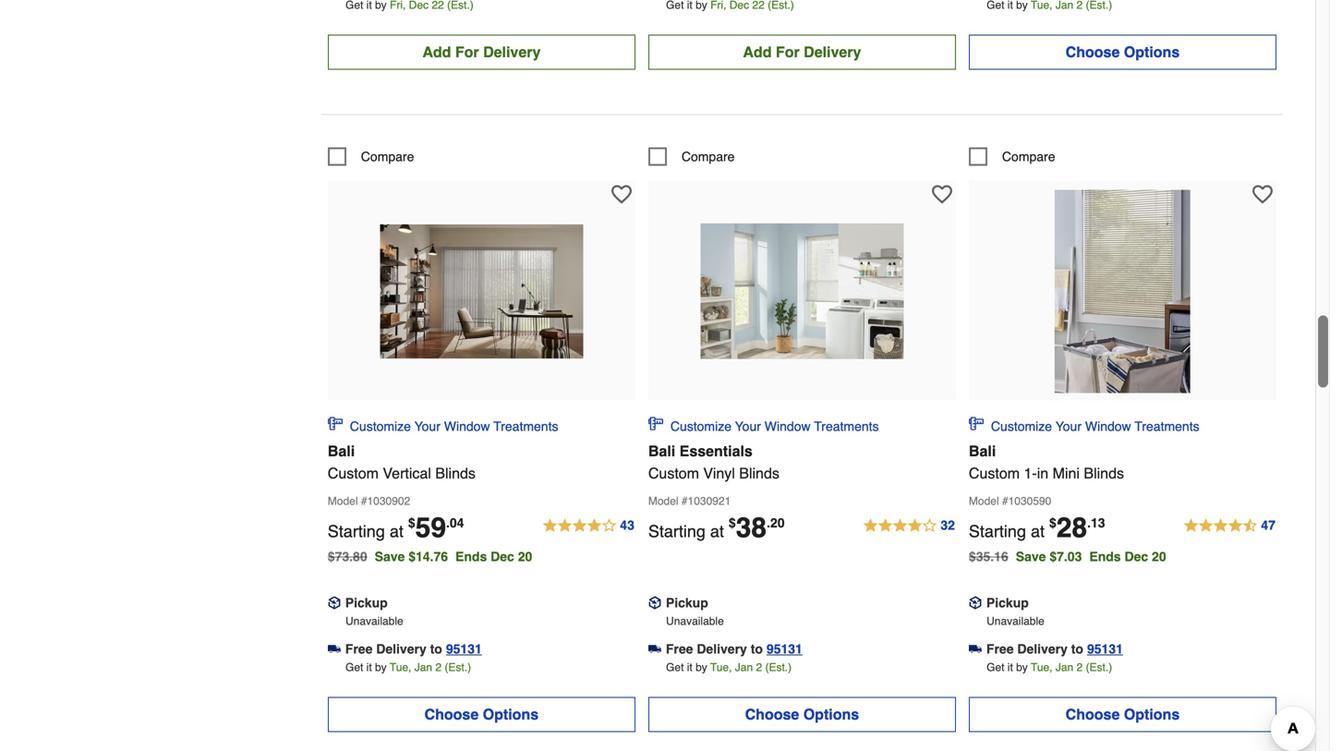 Task type: vqa. For each thing, say whether or not it's contained in the screenshot.
Ge within the '849' list item
no



Task type: describe. For each thing, give the bounding box(es) containing it.
2 (est.) from the left
[[766, 661, 792, 674]]

bali for bali essentials custom vinyl blinds
[[649, 442, 676, 460]]

2 heart outline image from the left
[[1253, 184, 1273, 204]]

starting at $ 28 .13
[[969, 512, 1106, 544]]

ends dec 20 element for 28
[[1090, 549, 1174, 564]]

vinyl
[[704, 465, 735, 482]]

ends dec 20 element for 59
[[456, 549, 540, 564]]

2 to from the left
[[751, 642, 763, 656]]

at for 28
[[1031, 522, 1045, 541]]

1030902
[[367, 495, 410, 508]]

heart outline image
[[612, 184, 632, 204]]

window for customize your window treatments 'link' for bali custom 1-in mini blinds image
[[1086, 419, 1132, 434]]

.04
[[446, 515, 464, 530]]

$73.80
[[328, 549, 367, 564]]

save for 28
[[1016, 549, 1046, 564]]

1 add from the left
[[423, 43, 451, 60]]

$14.76
[[409, 549, 448, 564]]

compare for 5014179233 element
[[1002, 149, 1056, 164]]

1 get it by tue, jan 2 (est.) from the left
[[346, 661, 471, 674]]

starting at $ 59 .04
[[328, 512, 464, 544]]

at for 59
[[390, 522, 404, 541]]

jan for second pickup icon from left
[[1056, 661, 1074, 674]]

3 (est.) from the left
[[1086, 661, 1113, 674]]

actual price $59.04 element
[[328, 512, 464, 545]]

jan for pickup image
[[735, 661, 753, 674]]

free for 1st pickup icon from left
[[345, 642, 373, 656]]

1 pickup image from the left
[[328, 596, 341, 609]]

$ for 38
[[729, 515, 736, 530]]

bali essentials custom vinyl blinds
[[649, 442, 780, 482]]

4.5 stars image
[[1183, 515, 1277, 537]]

2 by from the left
[[696, 661, 708, 674]]

$35.16
[[969, 549, 1009, 564]]

in
[[1037, 465, 1049, 482]]

bali custom 1-in mini blinds image
[[1021, 190, 1225, 393]]

custom for custom vertical blinds
[[328, 465, 379, 482]]

customize your window treatments for bali custom vertical blinds image
[[350, 419, 559, 434]]

customize your window treatments link for bali custom vertical blinds image
[[328, 416, 559, 435]]

your for bali custom vertical blinds image
[[415, 419, 441, 434]]

bali custom vertical blinds image
[[380, 190, 583, 393]]

4 stars image for 38
[[862, 515, 956, 537]]

essentials
[[680, 442, 753, 460]]

free for second pickup icon from left
[[987, 642, 1014, 656]]

custom inside bali essentials custom vinyl blinds
[[649, 465, 699, 482]]

customize your window treatments link for bali essentials custom vinyl blinds "image"
[[649, 416, 879, 435]]

3 to from the left
[[1072, 642, 1084, 656]]

bali essentials custom vinyl blinds image
[[701, 190, 904, 393]]

5014179235 element
[[328, 147, 414, 166]]

2 add for delivery button from the left
[[649, 34, 956, 70]]

.20
[[767, 515, 785, 530]]

get for pickup image
[[666, 661, 684, 674]]

59
[[415, 512, 446, 544]]

20 for 59
[[518, 549, 533, 564]]

95131 button for 1st pickup icon from left
[[446, 640, 482, 658]]

47
[[1262, 518, 1276, 533]]

model for custom vinyl blinds
[[649, 495, 679, 508]]

actual price $28.13 element
[[969, 512, 1106, 545]]

tue, for second pickup icon from left
[[1031, 661, 1053, 674]]

95131 for second pickup icon from left
[[1088, 642, 1124, 656]]

1 add for delivery button from the left
[[328, 34, 636, 70]]

pickup image
[[649, 596, 661, 609]]

32
[[941, 518, 955, 533]]

2 for second pickup icon from left
[[1077, 661, 1083, 674]]

model # 1030590
[[969, 495, 1052, 508]]

blinds inside the bali custom vertical blinds
[[435, 465, 476, 482]]

2 for 1st pickup icon from left
[[436, 661, 442, 674]]

truck filled image for 1st pickup icon from left
[[328, 643, 341, 656]]

delivery for pickup image
[[697, 642, 747, 656]]

$35.16 save $7.03 ends dec 20
[[969, 549, 1167, 564]]

2 for pickup image
[[756, 661, 762, 674]]

ends for 28
[[1090, 549, 1121, 564]]

1-
[[1024, 465, 1037, 482]]

$ for 28
[[1050, 515, 1057, 530]]

3 get it by tue, jan 2 (est.) from the left
[[987, 661, 1113, 674]]

treatments for customize your window treatments 'link' for bali custom vertical blinds image
[[494, 419, 559, 434]]

bali custom vertical blinds
[[328, 442, 476, 482]]

2 get it by tue, jan 2 (est.) from the left
[[666, 661, 792, 674]]

tue, for 1st pickup icon from left
[[390, 661, 412, 674]]

$73.80 save $14.76 ends dec 20
[[328, 549, 533, 564]]

customize your window treatments for bali custom 1-in mini blinds image
[[991, 419, 1200, 434]]

2 add from the left
[[743, 43, 772, 60]]



Task type: locate. For each thing, give the bounding box(es) containing it.
2 horizontal spatial it
[[1008, 661, 1013, 674]]

3 jan from the left
[[1056, 661, 1074, 674]]

0 horizontal spatial add for delivery
[[423, 43, 541, 60]]

bali for bali custom 1-in mini blinds
[[969, 442, 996, 460]]

0 horizontal spatial ends dec 20 element
[[456, 549, 540, 564]]

jan
[[415, 661, 432, 674], [735, 661, 753, 674], [1056, 661, 1074, 674]]

model for custom 1-in mini blinds
[[969, 495, 999, 508]]

1 horizontal spatial to
[[751, 642, 763, 656]]

0 horizontal spatial model
[[328, 495, 358, 508]]

1 horizontal spatial add for delivery button
[[649, 34, 956, 70]]

95131
[[446, 642, 482, 656], [767, 642, 803, 656], [1088, 642, 1124, 656]]

at
[[390, 522, 404, 541], [710, 522, 724, 541], [1031, 522, 1045, 541]]

actual price $38.20 element
[[649, 512, 785, 545]]

customize your window treatments up essentials
[[671, 419, 879, 434]]

1 horizontal spatial by
[[696, 661, 708, 674]]

savings save $7.03 element
[[1016, 549, 1174, 564]]

95131 button for second pickup icon from left
[[1088, 640, 1124, 658]]

1 horizontal spatial free delivery to 95131
[[666, 642, 803, 656]]

0 horizontal spatial to
[[430, 642, 442, 656]]

# up starting at $ 38 .20
[[682, 495, 688, 508]]

2 compare from the left
[[682, 149, 735, 164]]

1 horizontal spatial add for delivery
[[743, 43, 862, 60]]

5014179237 element
[[649, 147, 735, 166]]

# up starting at $ 28 .13
[[1003, 495, 1009, 508]]

2 2 from the left
[[756, 661, 762, 674]]

starting inside starting at $ 38 .20
[[649, 522, 706, 541]]

your up bali custom 1-in mini blinds
[[1056, 419, 1082, 434]]

1 horizontal spatial get
[[666, 661, 684, 674]]

it for second pickup icon from left
[[1008, 661, 1013, 674]]

1 20 from the left
[[518, 549, 533, 564]]

1 95131 from the left
[[446, 642, 482, 656]]

starting up the was price $35.16 'element'
[[969, 522, 1027, 541]]

3 tue, from the left
[[1031, 661, 1053, 674]]

1 (est.) from the left
[[445, 661, 471, 674]]

2 horizontal spatial to
[[1072, 642, 1084, 656]]

2 horizontal spatial 2
[[1077, 661, 1083, 674]]

2 horizontal spatial your
[[1056, 419, 1082, 434]]

custom inside the bali custom vertical blinds
[[328, 465, 379, 482]]

2 save from the left
[[1016, 549, 1046, 564]]

add for delivery button
[[328, 34, 636, 70], [649, 34, 956, 70]]

get
[[346, 661, 363, 674], [666, 661, 684, 674], [987, 661, 1005, 674]]

95131 button for pickup image
[[767, 640, 803, 658]]

1 horizontal spatial customize
[[671, 419, 732, 434]]

customize up bali custom 1-in mini blinds
[[991, 419, 1053, 434]]

1 heart outline image from the left
[[932, 184, 953, 204]]

3 at from the left
[[1031, 522, 1045, 541]]

0 horizontal spatial get it by tue, jan 2 (est.)
[[346, 661, 471, 674]]

starting inside starting at $ 59 .04
[[328, 522, 385, 541]]

1 horizontal spatial customize your window treatments
[[671, 419, 879, 434]]

2 horizontal spatial custom
[[969, 465, 1020, 482]]

0 horizontal spatial customize
[[350, 419, 411, 434]]

at inside starting at $ 59 .04
[[390, 522, 404, 541]]

save
[[375, 549, 405, 564], [1016, 549, 1046, 564]]

1 horizontal spatial pickup image
[[969, 596, 982, 609]]

free delivery to 95131 for 1st pickup icon from left
[[345, 642, 482, 656]]

0 horizontal spatial 20
[[518, 549, 533, 564]]

1 horizontal spatial 95131
[[767, 642, 803, 656]]

1 horizontal spatial for
[[776, 43, 800, 60]]

3 compare from the left
[[1002, 149, 1056, 164]]

window up bali custom 1-in mini blinds
[[1086, 419, 1132, 434]]

1 horizontal spatial at
[[710, 522, 724, 541]]

1 horizontal spatial starting
[[649, 522, 706, 541]]

(est.)
[[445, 661, 471, 674], [766, 661, 792, 674], [1086, 661, 1113, 674]]

0 horizontal spatial blinds
[[435, 465, 476, 482]]

starting inside starting at $ 28 .13
[[969, 522, 1027, 541]]

window up the bali custom vertical blinds
[[444, 419, 490, 434]]

1 treatments from the left
[[494, 419, 559, 434]]

#
[[361, 495, 367, 508], [682, 495, 688, 508], [1003, 495, 1009, 508]]

dec for 59
[[491, 549, 515, 564]]

save for 59
[[375, 549, 405, 564]]

3 customize your window treatments from the left
[[991, 419, 1200, 434]]

1 unavailable from the left
[[346, 615, 404, 628]]

compare for 5014179237 element
[[682, 149, 735, 164]]

pickup
[[345, 595, 388, 610], [666, 595, 709, 610], [987, 595, 1029, 610]]

3 window from the left
[[1086, 419, 1132, 434]]

2 blinds from the left
[[739, 465, 780, 482]]

to
[[430, 642, 442, 656], [751, 642, 763, 656], [1072, 642, 1084, 656]]

ends dec 20 element down .13
[[1090, 549, 1174, 564]]

$ inside starting at $ 38 .20
[[729, 515, 736, 530]]

bali inside bali custom 1-in mini blinds
[[969, 442, 996, 460]]

customize your window treatments for bali essentials custom vinyl blinds "image"
[[671, 419, 879, 434]]

1 custom from the left
[[328, 465, 379, 482]]

2 your from the left
[[735, 419, 761, 434]]

3 95131 button from the left
[[1088, 640, 1124, 658]]

free delivery to 95131 for pickup image
[[666, 642, 803, 656]]

at inside starting at $ 38 .20
[[710, 522, 724, 541]]

customize your window treatments link
[[328, 416, 559, 435], [649, 416, 879, 435], [969, 416, 1200, 435]]

.13
[[1088, 515, 1106, 530]]

for
[[455, 43, 479, 60], [776, 43, 800, 60]]

vertical
[[383, 465, 431, 482]]

1 it from the left
[[367, 661, 372, 674]]

blinds right vinyl at bottom
[[739, 465, 780, 482]]

2 jan from the left
[[735, 661, 753, 674]]

2 window from the left
[[765, 419, 811, 434]]

0 horizontal spatial $
[[408, 515, 415, 530]]

2 customize your window treatments from the left
[[671, 419, 879, 434]]

1 for from the left
[[455, 43, 479, 60]]

was price $35.16 element
[[969, 545, 1016, 564]]

4 stars image
[[542, 515, 636, 537], [862, 515, 956, 537]]

ends for 59
[[456, 549, 487, 564]]

1 4 stars image from the left
[[542, 515, 636, 537]]

starting for 38
[[649, 522, 706, 541]]

1030921
[[688, 495, 731, 508]]

1 horizontal spatial customize your window treatments link
[[649, 416, 879, 435]]

0 horizontal spatial custom
[[328, 465, 379, 482]]

heart outline image
[[932, 184, 953, 204], [1253, 184, 1273, 204]]

2 horizontal spatial 95131
[[1088, 642, 1124, 656]]

2 customize from the left
[[671, 419, 732, 434]]

0 horizontal spatial tue,
[[390, 661, 412, 674]]

customize your window treatments link up essentials
[[649, 416, 879, 435]]

starting down 'model # 1030921'
[[649, 522, 706, 541]]

2 horizontal spatial jan
[[1056, 661, 1074, 674]]

3 starting from the left
[[969, 522, 1027, 541]]

add for delivery
[[423, 43, 541, 60], [743, 43, 862, 60]]

2 horizontal spatial starting
[[969, 522, 1027, 541]]

0 horizontal spatial add
[[423, 43, 451, 60]]

custom up model # 1030590 at the bottom right of page
[[969, 465, 1020, 482]]

0 horizontal spatial save
[[375, 549, 405, 564]]

43 button
[[542, 515, 636, 537]]

dec for 28
[[1125, 549, 1149, 564]]

bali custom 1-in mini blinds
[[969, 442, 1125, 482]]

blinds right vertical
[[435, 465, 476, 482]]

1 pickup from the left
[[345, 595, 388, 610]]

delivery
[[483, 43, 541, 60], [804, 43, 862, 60], [376, 642, 427, 656], [697, 642, 747, 656], [1018, 642, 1068, 656]]

0 horizontal spatial treatments
[[494, 419, 559, 434]]

free
[[345, 642, 373, 656], [666, 642, 693, 656], [987, 642, 1014, 656]]

customize your window treatments link for bali custom 1-in mini blinds image
[[969, 416, 1200, 435]]

3 pickup from the left
[[987, 595, 1029, 610]]

2 horizontal spatial #
[[1003, 495, 1009, 508]]

dec right $7.03 on the bottom of the page
[[1125, 549, 1149, 564]]

20
[[518, 549, 533, 564], [1152, 549, 1167, 564]]

0 horizontal spatial bali
[[328, 442, 355, 460]]

model left 1030590
[[969, 495, 999, 508]]

2 horizontal spatial customize your window treatments
[[991, 419, 1200, 434]]

jan for 1st pickup icon from left
[[415, 661, 432, 674]]

it
[[367, 661, 372, 674], [687, 661, 693, 674], [1008, 661, 1013, 674]]

pickup down $35.16
[[987, 595, 1029, 610]]

# for custom
[[682, 495, 688, 508]]

1 free from the left
[[345, 642, 373, 656]]

1 your from the left
[[415, 419, 441, 434]]

choose options
[[1066, 43, 1180, 60], [425, 706, 539, 723], [745, 706, 859, 723], [1066, 706, 1180, 723]]

3 free delivery to 95131 from the left
[[987, 642, 1124, 656]]

0 horizontal spatial for
[[455, 43, 479, 60]]

1 add for delivery from the left
[[423, 43, 541, 60]]

your up essentials
[[735, 419, 761, 434]]

1 horizontal spatial ends
[[1090, 549, 1121, 564]]

2 $ from the left
[[729, 515, 736, 530]]

2 customize your window treatments link from the left
[[649, 416, 879, 435]]

32 button
[[862, 515, 956, 537]]

1 horizontal spatial $
[[729, 515, 736, 530]]

customize your window treatments link up the bali custom vertical blinds
[[328, 416, 559, 435]]

was price $73.80 element
[[328, 545, 375, 564]]

1 $ from the left
[[408, 515, 415, 530]]

customize your window treatments up the bali custom vertical blinds
[[350, 419, 559, 434]]

customize for bali custom vertical blinds image
[[350, 419, 411, 434]]

1 at from the left
[[390, 522, 404, 541]]

ends dec 20 element down .04
[[456, 549, 540, 564]]

0 horizontal spatial customize your window treatments link
[[328, 416, 559, 435]]

2 95131 from the left
[[767, 642, 803, 656]]

1 horizontal spatial model
[[649, 495, 679, 508]]

1 horizontal spatial truck filled image
[[969, 643, 982, 656]]

2 20 from the left
[[1152, 549, 1167, 564]]

blinds
[[435, 465, 476, 482], [739, 465, 780, 482], [1084, 465, 1125, 482]]

at down 1030902
[[390, 522, 404, 541]]

2 tue, from the left
[[711, 661, 732, 674]]

2 horizontal spatial get
[[987, 661, 1005, 674]]

0 horizontal spatial 4 stars image
[[542, 515, 636, 537]]

2 # from the left
[[682, 495, 688, 508]]

ends down .13
[[1090, 549, 1121, 564]]

1 to from the left
[[430, 642, 442, 656]]

ends
[[456, 549, 487, 564], [1090, 549, 1121, 564]]

bali
[[328, 442, 355, 460], [649, 442, 676, 460], [969, 442, 996, 460]]

1 horizontal spatial heart outline image
[[1253, 184, 1273, 204]]

1 horizontal spatial your
[[735, 419, 761, 434]]

unavailable for pickup image
[[666, 615, 724, 628]]

custom up 'model # 1030921'
[[649, 465, 699, 482]]

tue,
[[390, 661, 412, 674], [711, 661, 732, 674], [1031, 661, 1053, 674]]

at for 38
[[710, 522, 724, 541]]

1 2 from the left
[[436, 661, 442, 674]]

2 horizontal spatial compare
[[1002, 149, 1056, 164]]

window for customize your window treatments 'link' for bali custom vertical blinds image
[[444, 419, 490, 434]]

$ inside starting at $ 59 .04
[[408, 515, 415, 530]]

compare inside 5014179235 element
[[361, 149, 414, 164]]

compare inside 5014179237 element
[[682, 149, 735, 164]]

starting up was price $73.80 element
[[328, 522, 385, 541]]

window for customize your window treatments 'link' related to bali essentials custom vinyl blinds "image"
[[765, 419, 811, 434]]

0 horizontal spatial pickup image
[[328, 596, 341, 609]]

1 ends dec 20 element from the left
[[456, 549, 540, 564]]

1 starting from the left
[[328, 522, 385, 541]]

pickup image down $73.80
[[328, 596, 341, 609]]

1 horizontal spatial (est.)
[[766, 661, 792, 674]]

# for 1-
[[1003, 495, 1009, 508]]

custom
[[328, 465, 379, 482], [649, 465, 699, 482], [969, 465, 1020, 482]]

free delivery to 95131 for second pickup icon from left
[[987, 642, 1124, 656]]

2 free delivery to 95131 from the left
[[666, 642, 803, 656]]

compare for 5014179235 element on the top of page
[[361, 149, 414, 164]]

1 window from the left
[[444, 419, 490, 434]]

options
[[1124, 43, 1180, 60], [483, 706, 539, 723], [804, 706, 859, 723], [1124, 706, 1180, 723]]

1 free delivery to 95131 from the left
[[345, 642, 482, 656]]

2 95131 button from the left
[[767, 640, 803, 658]]

0 horizontal spatial free
[[345, 642, 373, 656]]

bali for bali custom vertical blinds
[[328, 442, 355, 460]]

choose
[[1066, 43, 1120, 60], [425, 706, 479, 723], [745, 706, 800, 723], [1066, 706, 1120, 723]]

3 your from the left
[[1056, 419, 1082, 434]]

28
[[1057, 512, 1088, 544]]

ends down .04
[[456, 549, 487, 564]]

starting at $ 38 .20
[[649, 512, 785, 544]]

2 horizontal spatial free
[[987, 642, 1014, 656]]

2 unavailable from the left
[[666, 615, 724, 628]]

1 customize from the left
[[350, 419, 411, 434]]

bali up model # 1030902
[[328, 442, 355, 460]]

# up starting at $ 59 .04
[[361, 495, 367, 508]]

blinds inside bali essentials custom vinyl blinds
[[739, 465, 780, 482]]

$ down "1030921"
[[729, 515, 736, 530]]

dec right the $14.76
[[491, 549, 515, 564]]

bali left essentials
[[649, 442, 676, 460]]

1 customize your window treatments from the left
[[350, 419, 559, 434]]

3 model from the left
[[969, 495, 999, 508]]

delivery for 1st pickup icon from left
[[376, 642, 427, 656]]

bali inside bali essentials custom vinyl blinds
[[649, 442, 676, 460]]

3 blinds from the left
[[1084, 465, 1125, 482]]

1 get from the left
[[346, 661, 363, 674]]

0 horizontal spatial add for delivery button
[[328, 34, 636, 70]]

2 horizontal spatial (est.)
[[1086, 661, 1113, 674]]

1 horizontal spatial 2
[[756, 661, 762, 674]]

0 horizontal spatial get
[[346, 661, 363, 674]]

pickup right pickup image
[[666, 595, 709, 610]]

1 horizontal spatial it
[[687, 661, 693, 674]]

custom inside bali custom 1-in mini blinds
[[969, 465, 1020, 482]]

customize your window treatments up mini
[[991, 419, 1200, 434]]

customize
[[350, 419, 411, 434], [671, 419, 732, 434], [991, 419, 1053, 434]]

bali inside the bali custom vertical blinds
[[328, 442, 355, 460]]

0 horizontal spatial jan
[[415, 661, 432, 674]]

1 horizontal spatial window
[[765, 419, 811, 434]]

truck filled image for second pickup icon from left
[[969, 643, 982, 656]]

47 button
[[1183, 515, 1277, 537]]

1 horizontal spatial bali
[[649, 442, 676, 460]]

5014179233 element
[[969, 147, 1056, 166]]

free delivery to 95131
[[345, 642, 482, 656], [666, 642, 803, 656], [987, 642, 1124, 656]]

by
[[375, 661, 387, 674], [696, 661, 708, 674], [1017, 661, 1028, 674]]

ends dec 20 element
[[456, 549, 540, 564], [1090, 549, 1174, 564]]

it for 1st pickup icon from left
[[367, 661, 372, 674]]

2 horizontal spatial $
[[1050, 515, 1057, 530]]

1 horizontal spatial ends dec 20 element
[[1090, 549, 1174, 564]]

2 horizontal spatial 95131 button
[[1088, 640, 1124, 658]]

3 free from the left
[[987, 642, 1014, 656]]

1 horizontal spatial 20
[[1152, 549, 1167, 564]]

1 horizontal spatial get it by tue, jan 2 (est.)
[[666, 661, 792, 674]]

1 horizontal spatial dec
[[1125, 549, 1149, 564]]

1 horizontal spatial blinds
[[739, 465, 780, 482]]

2 starting from the left
[[649, 522, 706, 541]]

model left 1030902
[[328, 495, 358, 508]]

2 horizontal spatial customize
[[991, 419, 1053, 434]]

2 ends dec 20 element from the left
[[1090, 549, 1174, 564]]

0 horizontal spatial ends
[[456, 549, 487, 564]]

1 horizontal spatial jan
[[735, 661, 753, 674]]

2 bali from the left
[[649, 442, 676, 460]]

your up the bali custom vertical blinds
[[415, 419, 441, 434]]

tue, for pickup image
[[711, 661, 732, 674]]

1030590
[[1009, 495, 1052, 508]]

1 horizontal spatial tue,
[[711, 661, 732, 674]]

blinds right mini
[[1084, 465, 1125, 482]]

2 dec from the left
[[1125, 549, 1149, 564]]

starting for 59
[[328, 522, 385, 541]]

treatments
[[494, 419, 559, 434], [814, 419, 879, 434], [1135, 419, 1200, 434]]

0 horizontal spatial 2
[[436, 661, 442, 674]]

delivery for second pickup icon from left
[[1018, 642, 1068, 656]]

3 by from the left
[[1017, 661, 1028, 674]]

save down actual price $28.13 element
[[1016, 549, 1046, 564]]

95131 for 1st pickup icon from left
[[446, 642, 482, 656]]

1 tue, from the left
[[390, 661, 412, 674]]

2 horizontal spatial model
[[969, 495, 999, 508]]

3 bali from the left
[[969, 442, 996, 460]]

3 unavailable from the left
[[987, 615, 1045, 628]]

unavailable
[[346, 615, 404, 628], [666, 615, 724, 628], [987, 615, 1045, 628]]

2 horizontal spatial pickup
[[987, 595, 1029, 610]]

2 it from the left
[[687, 661, 693, 674]]

4 stars image containing 43
[[542, 515, 636, 537]]

2 custom from the left
[[649, 465, 699, 482]]

free for pickup image
[[666, 642, 693, 656]]

$ down 1030590
[[1050, 515, 1057, 530]]

0 horizontal spatial at
[[390, 522, 404, 541]]

1 by from the left
[[375, 661, 387, 674]]

3 it from the left
[[1008, 661, 1013, 674]]

2 4 stars image from the left
[[862, 515, 956, 537]]

43
[[620, 518, 635, 533]]

custom up model # 1030902
[[328, 465, 379, 482]]

your for bali essentials custom vinyl blinds "image"
[[735, 419, 761, 434]]

1 horizontal spatial pickup
[[666, 595, 709, 610]]

95131 for pickup image
[[767, 642, 803, 656]]

your
[[415, 419, 441, 434], [735, 419, 761, 434], [1056, 419, 1082, 434]]

unavailable for second pickup icon from left
[[987, 615, 1045, 628]]

model for custom vertical blinds
[[328, 495, 358, 508]]

window up bali essentials custom vinyl blinds
[[765, 419, 811, 434]]

mini
[[1053, 465, 1080, 482]]

model
[[328, 495, 358, 508], [649, 495, 679, 508], [969, 495, 999, 508]]

model left "1030921"
[[649, 495, 679, 508]]

treatments for customize your window treatments 'link' for bali custom 1-in mini blinds image
[[1135, 419, 1200, 434]]

38
[[736, 512, 767, 544]]

1 horizontal spatial custom
[[649, 465, 699, 482]]

2 at from the left
[[710, 522, 724, 541]]

2 pickup image from the left
[[969, 596, 982, 609]]

starting for 28
[[969, 522, 1027, 541]]

2 truck filled image from the left
[[969, 643, 982, 656]]

2 model from the left
[[649, 495, 679, 508]]

2 horizontal spatial window
[[1086, 419, 1132, 434]]

compare inside 5014179233 element
[[1002, 149, 1056, 164]]

pickup image
[[328, 596, 341, 609], [969, 596, 982, 609]]

window
[[444, 419, 490, 434], [765, 419, 811, 434], [1086, 419, 1132, 434]]

$
[[408, 515, 415, 530], [729, 515, 736, 530], [1050, 515, 1057, 530]]

unavailable for 1st pickup icon from left
[[346, 615, 404, 628]]

0 horizontal spatial by
[[375, 661, 387, 674]]

$ down 1030902
[[408, 515, 415, 530]]

1 save from the left
[[375, 549, 405, 564]]

1 horizontal spatial treatments
[[814, 419, 879, 434]]

$7.03
[[1050, 549, 1082, 564]]

4 stars image for 59
[[542, 515, 636, 537]]

1 horizontal spatial 95131 button
[[767, 640, 803, 658]]

customize for bali custom 1-in mini blinds image
[[991, 419, 1053, 434]]

add
[[423, 43, 451, 60], [743, 43, 772, 60]]

customize your window treatments
[[350, 419, 559, 434], [671, 419, 879, 434], [991, 419, 1200, 434]]

0 horizontal spatial customize your window treatments
[[350, 419, 559, 434]]

save down actual price $59.04 element
[[375, 549, 405, 564]]

4 stars image containing 32
[[862, 515, 956, 537]]

1 horizontal spatial save
[[1016, 549, 1046, 564]]

starting
[[328, 522, 385, 541], [649, 522, 706, 541], [969, 522, 1027, 541]]

pickup down $73.80
[[345, 595, 388, 610]]

your for bali custom 1-in mini blinds image
[[1056, 419, 1082, 434]]

model # 1030902
[[328, 495, 410, 508]]

custom for custom 1-in mini blinds
[[969, 465, 1020, 482]]

20 for 28
[[1152, 549, 1167, 564]]

bali up model # 1030590 at the bottom right of page
[[969, 442, 996, 460]]

$ inside starting at $ 28 .13
[[1050, 515, 1057, 530]]

2 horizontal spatial customize your window treatments link
[[969, 416, 1200, 435]]

2 add for delivery from the left
[[743, 43, 862, 60]]

3 treatments from the left
[[1135, 419, 1200, 434]]

$ for 59
[[408, 515, 415, 530]]

1 horizontal spatial unavailable
[[666, 615, 724, 628]]

dec
[[491, 549, 515, 564], [1125, 549, 1149, 564]]

2 horizontal spatial tue,
[[1031, 661, 1053, 674]]

it for pickup image
[[687, 661, 693, 674]]

1 horizontal spatial #
[[682, 495, 688, 508]]

customize up essentials
[[671, 419, 732, 434]]

3 95131 from the left
[[1088, 642, 1124, 656]]

savings save $14.76 element
[[375, 549, 540, 564]]

3 custom from the left
[[969, 465, 1020, 482]]

0 horizontal spatial it
[[367, 661, 372, 674]]

customize your window treatments link up mini
[[969, 416, 1200, 435]]

at inside starting at $ 28 .13
[[1031, 522, 1045, 541]]

0 horizontal spatial unavailable
[[346, 615, 404, 628]]

95131 button
[[446, 640, 482, 658], [767, 640, 803, 658], [1088, 640, 1124, 658]]

0 horizontal spatial free delivery to 95131
[[345, 642, 482, 656]]

at down 1030590
[[1031, 522, 1045, 541]]

choose options link
[[969, 34, 1277, 70], [328, 697, 636, 732], [649, 697, 956, 732], [969, 697, 1277, 732]]

1 horizontal spatial 4 stars image
[[862, 515, 956, 537]]

3 get from the left
[[987, 661, 1005, 674]]

1 customize your window treatments link from the left
[[328, 416, 559, 435]]

customize up the bali custom vertical blinds
[[350, 419, 411, 434]]

0 horizontal spatial (est.)
[[445, 661, 471, 674]]

treatments for customize your window treatments 'link' related to bali essentials custom vinyl blinds "image"
[[814, 419, 879, 434]]

3 # from the left
[[1003, 495, 1009, 508]]

1 blinds from the left
[[435, 465, 476, 482]]

get it by tue, jan 2 (est.)
[[346, 661, 471, 674], [666, 661, 792, 674], [987, 661, 1113, 674]]

truck filled image
[[328, 643, 341, 656], [969, 643, 982, 656]]

get for 1st pickup icon from left
[[346, 661, 363, 674]]

truck filled image
[[649, 643, 661, 656]]

get for second pickup icon from left
[[987, 661, 1005, 674]]

0 horizontal spatial starting
[[328, 522, 385, 541]]

2
[[436, 661, 442, 674], [756, 661, 762, 674], [1077, 661, 1083, 674]]

0 horizontal spatial truck filled image
[[328, 643, 341, 656]]

2 pickup from the left
[[666, 595, 709, 610]]

at down "1030921"
[[710, 522, 724, 541]]

0 horizontal spatial 95131
[[446, 642, 482, 656]]

compare
[[361, 149, 414, 164], [682, 149, 735, 164], [1002, 149, 1056, 164]]

2 free from the left
[[666, 642, 693, 656]]

model # 1030921
[[649, 495, 731, 508]]

customize for bali essentials custom vinyl blinds "image"
[[671, 419, 732, 434]]

pickup image down $35.16
[[969, 596, 982, 609]]

blinds inside bali custom 1-in mini blinds
[[1084, 465, 1125, 482]]

2 horizontal spatial at
[[1031, 522, 1045, 541]]

1 # from the left
[[361, 495, 367, 508]]

# for vertical
[[361, 495, 367, 508]]

1 truck filled image from the left
[[328, 643, 341, 656]]

2 for from the left
[[776, 43, 800, 60]]

0 horizontal spatial 95131 button
[[446, 640, 482, 658]]

1 compare from the left
[[361, 149, 414, 164]]

2 horizontal spatial free delivery to 95131
[[987, 642, 1124, 656]]

1 ends from the left
[[456, 549, 487, 564]]



